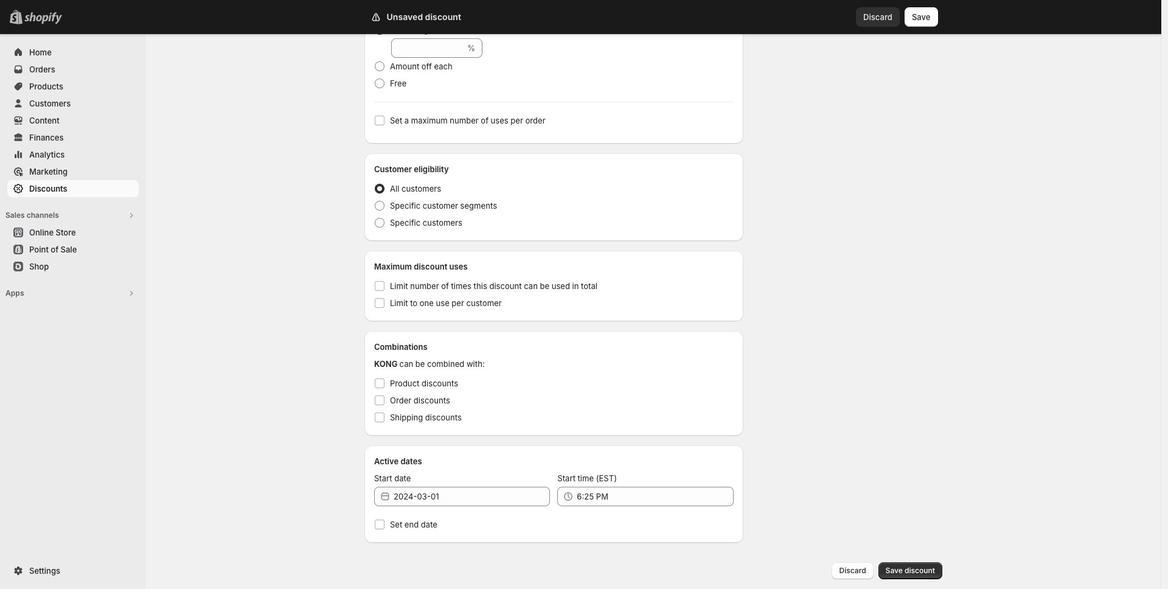 Task type: locate. For each thing, give the bounding box(es) containing it.
None text field
[[391, 38, 465, 58]]

Enter time text field
[[577, 487, 734, 506]]



Task type: vqa. For each thing, say whether or not it's contained in the screenshot.
the Store for My Store
no



Task type: describe. For each thing, give the bounding box(es) containing it.
YYYY-MM-DD text field
[[394, 487, 550, 506]]

shopify image
[[24, 12, 62, 24]]



